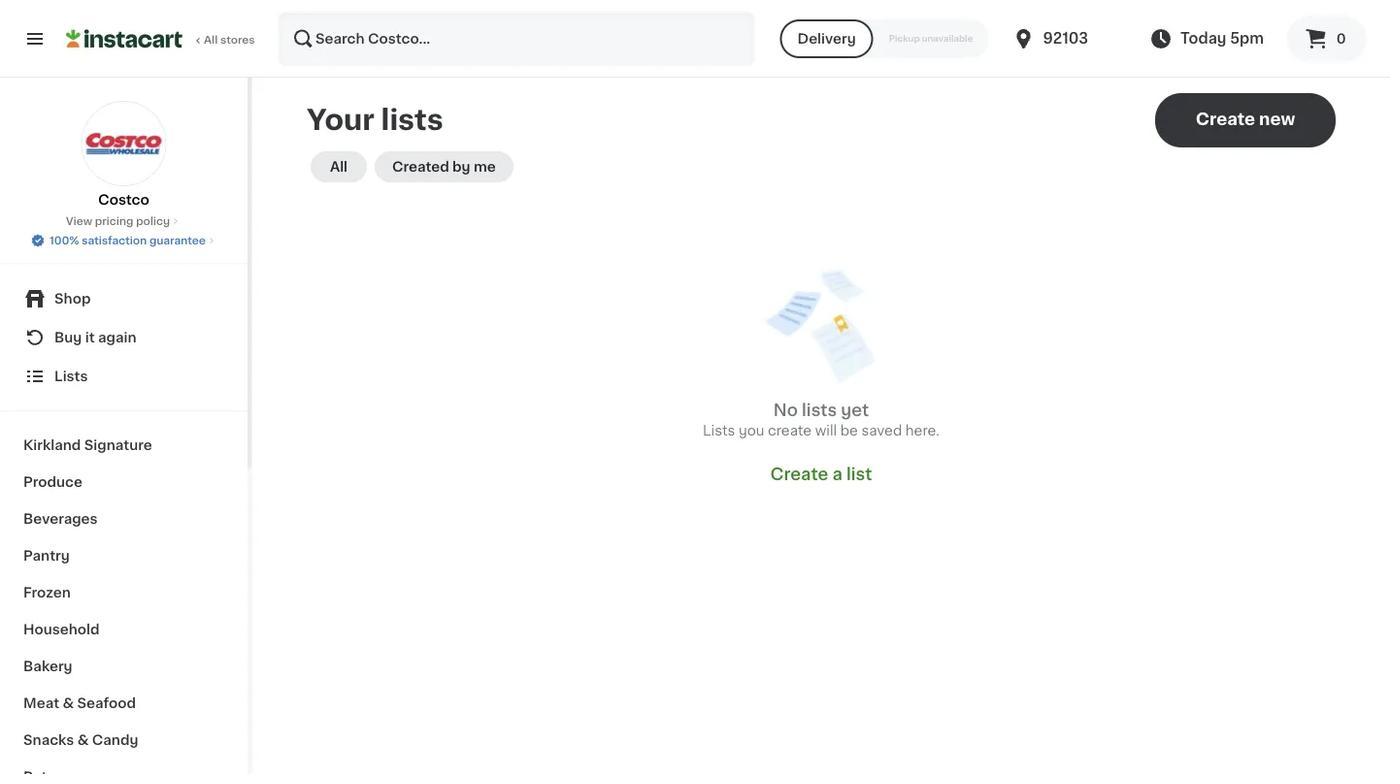 Task type: describe. For each thing, give the bounding box(es) containing it.
list
[[847, 467, 872, 483]]

create a list link
[[771, 464, 872, 485]]

snacks & candy
[[23, 734, 138, 748]]

snacks & candy link
[[12, 722, 236, 759]]

pricing
[[95, 216, 133, 227]]

will
[[815, 424, 837, 438]]

all button
[[311, 151, 367, 183]]

seafood
[[77, 697, 136, 711]]

view pricing policy
[[66, 216, 170, 227]]

beverages
[[23, 513, 98, 526]]

it
[[85, 331, 95, 345]]

all for all
[[330, 160, 348, 174]]

today 5pm link
[[1150, 27, 1264, 50]]

yet
[[841, 402, 869, 419]]

create for create a list
[[771, 467, 828, 483]]

today
[[1181, 32, 1227, 46]]

lists link
[[12, 357, 236, 396]]

no
[[774, 402, 798, 419]]

be
[[841, 424, 858, 438]]

instacart logo image
[[66, 27, 183, 50]]

kirkland signature link
[[12, 427, 236, 464]]

pantry link
[[12, 538, 236, 575]]

bakery link
[[12, 649, 236, 685]]

92103 button
[[1012, 12, 1129, 66]]

all for all stores
[[204, 34, 218, 45]]

shop
[[54, 292, 91, 306]]

5pm
[[1230, 32, 1264, 46]]

saved
[[862, 424, 902, 438]]

household link
[[12, 612, 236, 649]]

costco link
[[81, 101, 167, 210]]

100% satisfaction guarantee
[[50, 235, 206, 246]]

buy it again
[[54, 331, 137, 345]]

candy
[[92, 734, 138, 748]]

created
[[392, 160, 449, 174]]

satisfaction
[[82, 235, 147, 246]]

here.
[[906, 424, 940, 438]]

snacks
[[23, 734, 74, 748]]

meat
[[23, 697, 59, 711]]

shop link
[[12, 280, 236, 318]]

signature
[[84, 439, 152, 452]]

new
[[1259, 111, 1295, 128]]

today 5pm
[[1181, 32, 1264, 46]]

again
[[98, 331, 137, 345]]

0
[[1337, 32, 1346, 46]]

kirkland
[[23, 439, 81, 452]]

all stores
[[204, 34, 255, 45]]

created by me button
[[375, 151, 513, 183]]

view pricing policy link
[[66, 214, 182, 229]]

produce link
[[12, 464, 236, 501]]

lists for your
[[381, 106, 443, 134]]

costco
[[98, 193, 149, 207]]

92103
[[1043, 32, 1089, 46]]

no lists yet lists you create will be saved here.
[[703, 402, 940, 438]]



Task type: locate. For each thing, give the bounding box(es) containing it.
you
[[739, 424, 765, 438]]

lists for no
[[802, 402, 837, 419]]

0 vertical spatial lists
[[54, 370, 88, 383]]

0 vertical spatial &
[[63, 697, 74, 711]]

view
[[66, 216, 92, 227]]

produce
[[23, 476, 82, 489]]

create new
[[1196, 111, 1295, 128]]

& right meat
[[63, 697, 74, 711]]

buy
[[54, 331, 82, 345]]

create left a
[[771, 467, 828, 483]]

lists up will
[[802, 402, 837, 419]]

lists left you
[[703, 424, 735, 438]]

created by me
[[392, 160, 496, 174]]

1 vertical spatial &
[[77, 734, 89, 748]]

lists
[[54, 370, 88, 383], [703, 424, 735, 438]]

meat & seafood
[[23, 697, 136, 711]]

100%
[[50, 235, 79, 246]]

& for snacks
[[77, 734, 89, 748]]

by
[[453, 160, 471, 174]]

lists down buy
[[54, 370, 88, 383]]

kirkland signature
[[23, 439, 152, 452]]

0 horizontal spatial lists
[[381, 106, 443, 134]]

1 horizontal spatial create
[[1196, 111, 1255, 128]]

create a list
[[771, 467, 872, 483]]

1 vertical spatial all
[[330, 160, 348, 174]]

create new button
[[1155, 93, 1336, 148]]

lists
[[381, 106, 443, 134], [802, 402, 837, 419]]

0 horizontal spatial &
[[63, 697, 74, 711]]

your lists
[[307, 106, 443, 134]]

guarantee
[[149, 235, 206, 246]]

None search field
[[278, 12, 755, 66]]

& for meat
[[63, 697, 74, 711]]

& left candy
[[77, 734, 89, 748]]

create for create new
[[1196, 111, 1255, 128]]

meat & seafood link
[[12, 685, 236, 722]]

policy
[[136, 216, 170, 227]]

0 horizontal spatial create
[[771, 467, 828, 483]]

buy it again link
[[12, 318, 236, 357]]

& inside "link"
[[77, 734, 89, 748]]

stores
[[220, 34, 255, 45]]

service type group
[[780, 19, 989, 58]]

0 vertical spatial create
[[1196, 111, 1255, 128]]

1 horizontal spatial &
[[77, 734, 89, 748]]

create left new
[[1196, 111, 1255, 128]]

create
[[768, 424, 812, 438]]

frozen
[[23, 586, 71, 600]]

1 horizontal spatial all
[[330, 160, 348, 174]]

all down your
[[330, 160, 348, 174]]

0 vertical spatial lists
[[381, 106, 443, 134]]

0 horizontal spatial lists
[[54, 370, 88, 383]]

bakery
[[23, 660, 72, 674]]

your
[[307, 106, 375, 134]]

costco logo image
[[81, 101, 167, 186]]

create inside button
[[1196, 111, 1255, 128]]

all stores link
[[66, 12, 256, 66]]

delivery
[[798, 32, 856, 46]]

1 vertical spatial create
[[771, 467, 828, 483]]

0 horizontal spatial all
[[204, 34, 218, 45]]

me
[[474, 160, 496, 174]]

1 vertical spatial lists
[[802, 402, 837, 419]]

pantry
[[23, 550, 70, 563]]

Search field
[[280, 14, 753, 64]]

1 vertical spatial lists
[[703, 424, 735, 438]]

&
[[63, 697, 74, 711], [77, 734, 89, 748]]

0 vertical spatial all
[[204, 34, 218, 45]]

a
[[832, 467, 843, 483]]

frozen link
[[12, 575, 236, 612]]

create
[[1196, 111, 1255, 128], [771, 467, 828, 483]]

household
[[23, 623, 100, 637]]

all
[[204, 34, 218, 45], [330, 160, 348, 174]]

lists inside no lists yet lists you create will be saved here.
[[703, 424, 735, 438]]

lists up created on the left top of page
[[381, 106, 443, 134]]

delivery button
[[780, 19, 873, 58]]

1 horizontal spatial lists
[[802, 402, 837, 419]]

all left "stores"
[[204, 34, 218, 45]]

100% satisfaction guarantee button
[[30, 229, 217, 249]]

1 horizontal spatial lists
[[703, 424, 735, 438]]

beverages link
[[12, 501, 236, 538]]

lists inside no lists yet lists you create will be saved here.
[[802, 402, 837, 419]]

all inside button
[[330, 160, 348, 174]]

0 button
[[1287, 16, 1367, 62]]



Task type: vqa. For each thing, say whether or not it's contained in the screenshot.
CREATE NEW
yes



